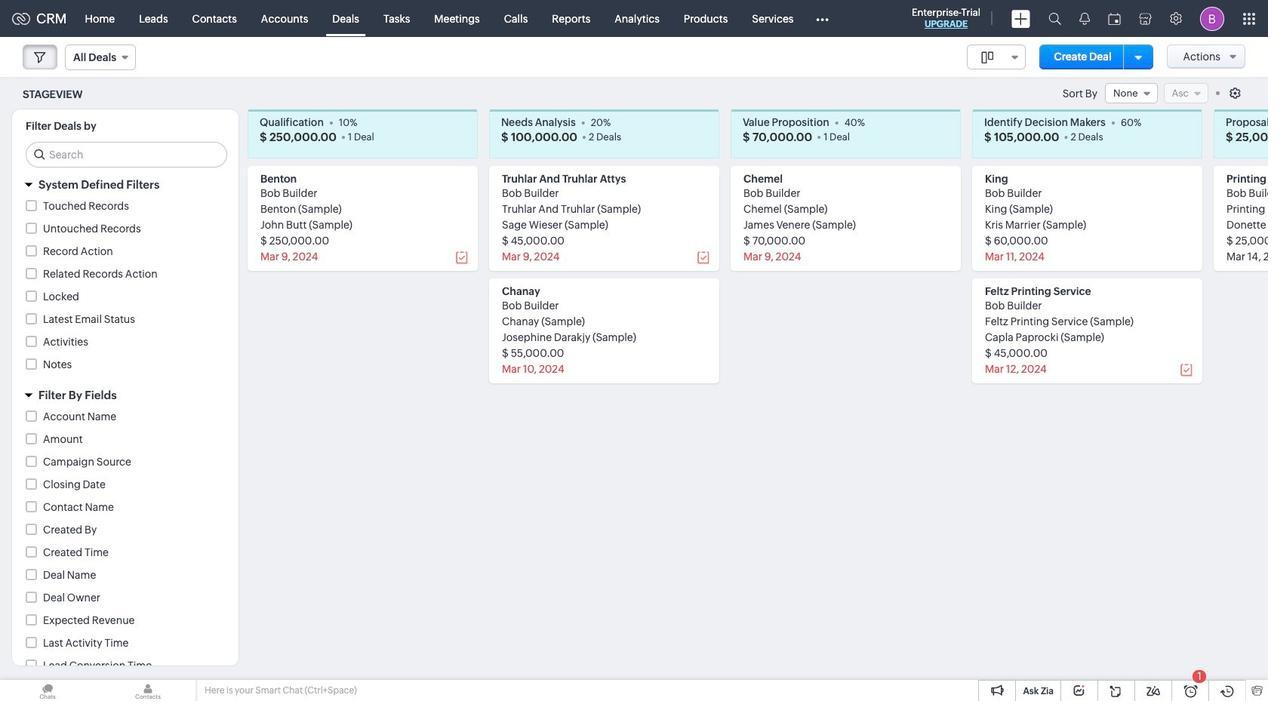 Task type: vqa. For each thing, say whether or not it's contained in the screenshot.
Profile element
yes



Task type: describe. For each thing, give the bounding box(es) containing it.
profile image
[[1200, 6, 1225, 31]]

signals image
[[1080, 12, 1090, 25]]

none field size
[[967, 45, 1026, 69]]

search element
[[1040, 0, 1071, 37]]

Other Modules field
[[806, 6, 838, 31]]

profile element
[[1191, 0, 1234, 37]]

chats image
[[0, 680, 95, 701]]



Task type: locate. For each thing, give the bounding box(es) containing it.
logo image
[[12, 12, 30, 25]]

size image
[[981, 51, 993, 64]]

None field
[[65, 45, 136, 70], [967, 45, 1026, 69], [1105, 83, 1158, 103], [65, 45, 136, 70], [1105, 83, 1158, 103]]

create menu image
[[1012, 9, 1031, 28]]

calendar image
[[1108, 12, 1121, 25]]

search image
[[1049, 12, 1062, 25]]

Search text field
[[26, 143, 226, 167]]

create menu element
[[1003, 0, 1040, 37]]

contacts image
[[100, 680, 196, 701]]

signals element
[[1071, 0, 1099, 37]]



